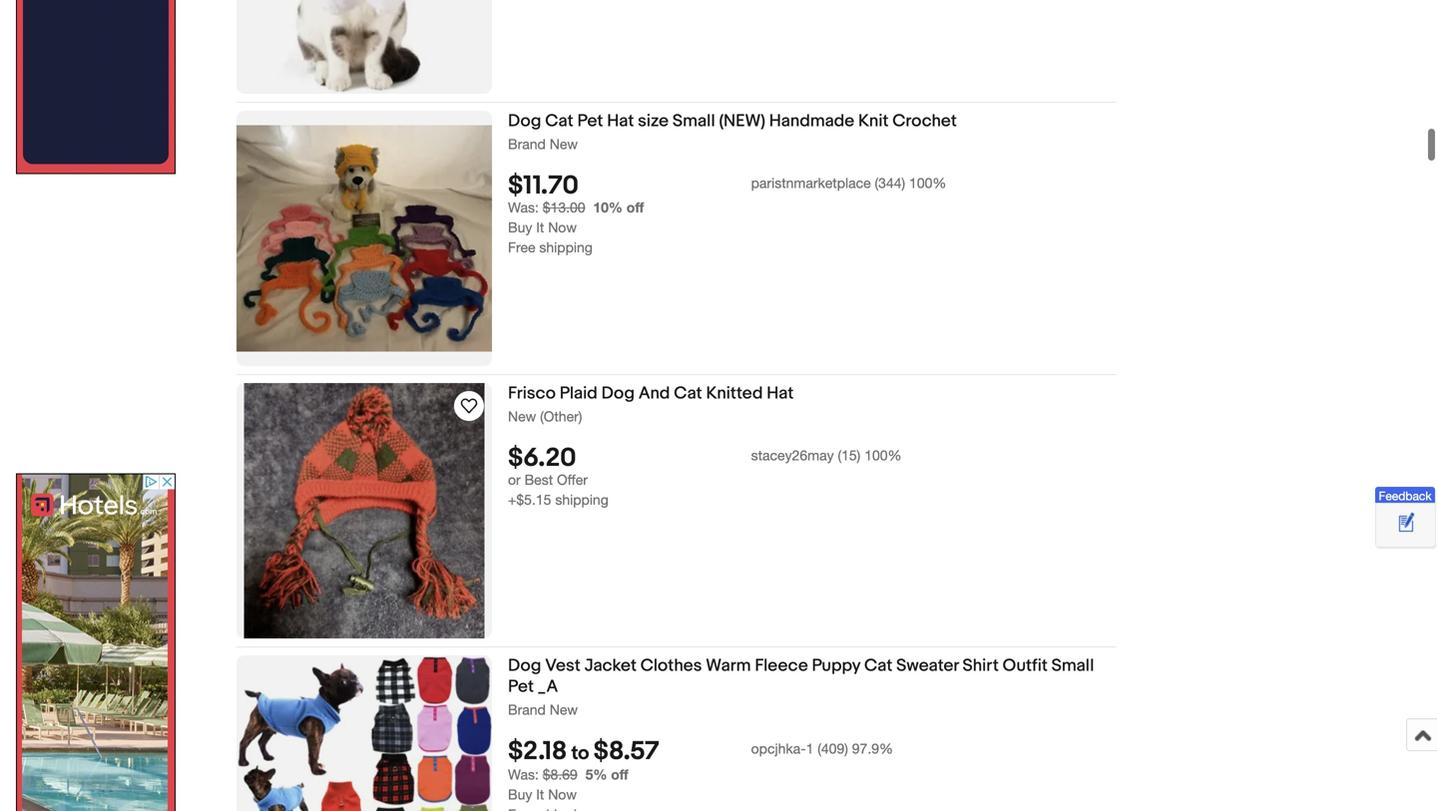 Task type: vqa. For each thing, say whether or not it's contained in the screenshot.
the dog in Dog Cat Pet Hat size Small (NEW) Handmade Knit Crochet Brand New
yes



Task type: describe. For each thing, give the bounding box(es) containing it.
was: inside opcjhka-1 (409) 97.9% was: $8.69 5% off buy it now
[[508, 767, 539, 784]]

brand inside dog vest jacket clothes warm fleece puppy cat sweater shirt outfit small pet _a brand new
[[508, 702, 546, 718]]

feedback
[[1379, 489, 1432, 503]]

dog for $2.18
[[508, 656, 542, 677]]

stacey26may (15) 100% or best offer +$5.15 shipping
[[508, 448, 902, 508]]

now inside opcjhka-1 (409) 97.9% was: $8.69 5% off buy it now
[[548, 787, 577, 804]]

$11.70
[[508, 171, 579, 202]]

free
[[508, 239, 536, 256]]

stacey26may
[[752, 448, 834, 464]]

opcjhka-1 (409) 97.9% was: $8.69 5% off buy it now
[[508, 741, 894, 804]]

outfit
[[1003, 656, 1048, 677]]

dog for $11.70
[[508, 111, 542, 132]]

1 advertisement region from the top
[[16, 0, 176, 174]]

best
[[525, 472, 553, 488]]

jacket
[[585, 656, 637, 677]]

buy inside paristnmarketplace (344) 100% was: $13.00 10% off buy it now free shipping
[[508, 219, 533, 236]]

off inside paristnmarketplace (344) 100% was: $13.00 10% off buy it now free shipping
[[627, 199, 644, 216]]

dog cat pet hat size small (new) handmade knit crochet link
[[508, 111, 1116, 135]]

frisco plaid dog and cat knitted hat image
[[244, 383, 485, 639]]

new inside the "dog cat pet hat size small (new) handmade knit crochet brand new"
[[550, 136, 578, 152]]

sweater
[[897, 656, 959, 677]]

small inside the "dog cat pet hat size small (new) handmade knit crochet brand new"
[[673, 111, 716, 132]]

dog vest jacket clothes warm fleece puppy cat sweater shirt outfit small pet _a heading
[[508, 656, 1095, 698]]

pet inside dog vest jacket clothes warm fleece puppy cat sweater shirt outfit small pet _a brand new
[[508, 677, 534, 698]]

dog vest jacket clothes warm fleece puppy cat sweater shirt outfit small pet _a brand new
[[508, 656, 1095, 718]]

paristnmarketplace (344) 100% was: $13.00 10% off buy it now free shipping
[[508, 175, 947, 256]]

clothes
[[641, 656, 702, 677]]

new inside dog vest jacket clothes warm fleece puppy cat sweater shirt outfit small pet _a brand new
[[550, 702, 578, 718]]

1
[[806, 741, 814, 758]]

frisco plaid dog and cat knitted hat heading
[[508, 383, 794, 404]]

dog cat pet hat size small (new) handmade knit crochet heading
[[508, 111, 957, 132]]

size
[[638, 111, 669, 132]]

opcjhka-
[[752, 741, 806, 758]]

(344)
[[875, 175, 906, 191]]

dog vest jacket clothes warm fleece puppy cat sweater shirt outfit small pet _a image
[[237, 656, 492, 812]]

to
[[572, 743, 590, 766]]

dog vest jacket clothes warm fleece puppy cat sweater shirt outfit small pet _a link
[[508, 656, 1116, 701]]

(other)
[[540, 408, 583, 425]]

paristnmarketplace
[[752, 175, 871, 191]]

was: inside paristnmarketplace (344) 100% was: $13.00 10% off buy it now free shipping
[[508, 199, 539, 216]]

dog cat pet hat size small (new) handmade knit crochet image
[[237, 125, 492, 352]]

$6.20
[[508, 444, 577, 475]]

cat inside the "dog cat pet hat size small (new) handmade knit crochet brand new"
[[545, 111, 574, 132]]

cat inside "frisco plaid dog and cat knitted hat new (other)"
[[674, 383, 703, 404]]

+$5.15
[[508, 492, 552, 508]]

hat inside "frisco plaid dog and cat knitted hat new (other)"
[[767, 383, 794, 404]]

plaid
[[560, 383, 598, 404]]

small inside dog vest jacket clothes warm fleece puppy cat sweater shirt outfit small pet _a brand new
[[1052, 656, 1095, 677]]

hat inside the "dog cat pet hat size small (new) handmade knit crochet brand new"
[[607, 111, 634, 132]]

frisco plaid dog and cat knitted hat link
[[508, 383, 1116, 408]]

cat santa hat with scarf, cat christmas costume hat for santa hat with scarf image
[[237, 0, 492, 94]]



Task type: locate. For each thing, give the bounding box(es) containing it.
0 vertical spatial pet
[[578, 111, 603, 132]]

2 buy from the top
[[508, 787, 533, 804]]

1 vertical spatial 100%
[[865, 448, 902, 464]]

0 vertical spatial 100%
[[910, 175, 947, 191]]

warm
[[706, 656, 751, 677]]

hat right 'knitted' in the top of the page
[[767, 383, 794, 404]]

shirt
[[963, 656, 999, 677]]

now
[[548, 219, 577, 236], [548, 787, 577, 804]]

0 horizontal spatial 100%
[[865, 448, 902, 464]]

2 advertisement region from the top
[[16, 474, 176, 812]]

1 horizontal spatial cat
[[674, 383, 703, 404]]

1 vertical spatial off
[[611, 767, 629, 784]]

2 vertical spatial dog
[[508, 656, 542, 677]]

pet left "_a"
[[508, 677, 534, 698]]

1 brand from the top
[[508, 136, 546, 152]]

off inside opcjhka-1 (409) 97.9% was: $8.69 5% off buy it now
[[611, 767, 629, 784]]

2 it from the top
[[536, 787, 545, 804]]

1 horizontal spatial pet
[[578, 111, 603, 132]]

pet
[[578, 111, 603, 132], [508, 677, 534, 698]]

buy
[[508, 219, 533, 236], [508, 787, 533, 804]]

$13.00
[[543, 199, 586, 216]]

2 brand from the top
[[508, 702, 546, 718]]

it down $8.69
[[536, 787, 545, 804]]

2 now from the top
[[548, 787, 577, 804]]

cat
[[545, 111, 574, 132], [674, 383, 703, 404], [865, 656, 893, 677]]

1 vertical spatial cat
[[674, 383, 703, 404]]

now inside paristnmarketplace (344) 100% was: $13.00 10% off buy it now free shipping
[[548, 219, 577, 236]]

100% inside paristnmarketplace (344) 100% was: $13.00 10% off buy it now free shipping
[[910, 175, 947, 191]]

shipping
[[540, 239, 593, 256], [556, 492, 609, 508]]

cat inside dog vest jacket clothes warm fleece puppy cat sweater shirt outfit small pet _a brand new
[[865, 656, 893, 677]]

pet inside the "dog cat pet hat size small (new) handmade knit crochet brand new"
[[578, 111, 603, 132]]

100%
[[910, 175, 947, 191], [865, 448, 902, 464]]

$8.57
[[594, 737, 660, 768]]

0 horizontal spatial pet
[[508, 677, 534, 698]]

hat left size
[[607, 111, 634, 132]]

(409)
[[818, 741, 849, 758]]

0 horizontal spatial cat
[[545, 111, 574, 132]]

new inside "frisco plaid dog and cat knitted hat new (other)"
[[508, 408, 536, 425]]

was: left $8.69
[[508, 767, 539, 784]]

new
[[550, 136, 578, 152], [508, 408, 536, 425], [550, 702, 578, 718]]

off
[[627, 199, 644, 216], [611, 767, 629, 784]]

0 vertical spatial advertisement region
[[16, 0, 176, 174]]

off right 5%
[[611, 767, 629, 784]]

shipping down $13.00
[[540, 239, 593, 256]]

100% for stacey26may (15) 100% or best offer +$5.15 shipping
[[865, 448, 902, 464]]

$2.18 to $8.57
[[508, 737, 660, 768]]

1 was: from the top
[[508, 199, 539, 216]]

0 vertical spatial off
[[627, 199, 644, 216]]

1 vertical spatial was:
[[508, 767, 539, 784]]

hat
[[607, 111, 634, 132], [767, 383, 794, 404]]

1 vertical spatial advertisement region
[[16, 474, 176, 812]]

fleece
[[755, 656, 809, 677]]

cat right puppy
[[865, 656, 893, 677]]

brand up $11.70
[[508, 136, 546, 152]]

it inside opcjhka-1 (409) 97.9% was: $8.69 5% off buy it now
[[536, 787, 545, 804]]

0 vertical spatial buy
[[508, 219, 533, 236]]

shipping inside stacey26may (15) 100% or best offer +$5.15 shipping
[[556, 492, 609, 508]]

new down "_a"
[[550, 702, 578, 718]]

now down $8.69
[[548, 787, 577, 804]]

offer
[[557, 472, 588, 488]]

brand inside the "dog cat pet hat size small (new) handmade knit crochet brand new"
[[508, 136, 546, 152]]

1 vertical spatial now
[[548, 787, 577, 804]]

10%
[[593, 199, 623, 216]]

dog cat pet hat size small (new) handmade knit crochet brand new
[[508, 111, 957, 152]]

100% right (15)
[[865, 448, 902, 464]]

it
[[536, 219, 545, 236], [536, 787, 545, 804]]

it inside paristnmarketplace (344) 100% was: $13.00 10% off buy it now free shipping
[[536, 219, 545, 236]]

was: up free on the top left of page
[[508, 199, 539, 216]]

dog inside dog vest jacket clothes warm fleece puppy cat sweater shirt outfit small pet _a brand new
[[508, 656, 542, 677]]

97.9%
[[853, 741, 894, 758]]

dog inside the "dog cat pet hat size small (new) handmade knit crochet brand new"
[[508, 111, 542, 132]]

small right size
[[673, 111, 716, 132]]

frisco
[[508, 383, 556, 404]]

100% right (344)
[[910, 175, 947, 191]]

advertisement region
[[16, 0, 176, 174], [16, 474, 176, 812]]

0 horizontal spatial small
[[673, 111, 716, 132]]

1 buy from the top
[[508, 219, 533, 236]]

small right the outfit
[[1052, 656, 1095, 677]]

dog inside "frisco plaid dog and cat knitted hat new (other)"
[[602, 383, 635, 404]]

it down $13.00
[[536, 219, 545, 236]]

2 vertical spatial cat
[[865, 656, 893, 677]]

1 vertical spatial it
[[536, 787, 545, 804]]

(15)
[[838, 448, 861, 464]]

0 vertical spatial was:
[[508, 199, 539, 216]]

0 vertical spatial it
[[536, 219, 545, 236]]

0 vertical spatial cat
[[545, 111, 574, 132]]

or
[[508, 472, 521, 488]]

shipping inside paristnmarketplace (344) 100% was: $13.00 10% off buy it now free shipping
[[540, 239, 593, 256]]

1 vertical spatial pet
[[508, 677, 534, 698]]

shipping down the offer at bottom left
[[556, 492, 609, 508]]

0 vertical spatial brand
[[508, 136, 546, 152]]

0 horizontal spatial hat
[[607, 111, 634, 132]]

buy inside opcjhka-1 (409) 97.9% was: $8.69 5% off buy it now
[[508, 787, 533, 804]]

1 vertical spatial new
[[508, 408, 536, 425]]

1 vertical spatial brand
[[508, 702, 546, 718]]

was:
[[508, 199, 539, 216], [508, 767, 539, 784]]

2 was: from the top
[[508, 767, 539, 784]]

1 vertical spatial small
[[1052, 656, 1095, 677]]

0 vertical spatial new
[[550, 136, 578, 152]]

frisco plaid dog and cat knitted hat new (other)
[[508, 383, 794, 425]]

1 vertical spatial buy
[[508, 787, 533, 804]]

0 vertical spatial dog
[[508, 111, 542, 132]]

0 vertical spatial shipping
[[540, 239, 593, 256]]

pet left size
[[578, 111, 603, 132]]

1 vertical spatial shipping
[[556, 492, 609, 508]]

100% for paristnmarketplace (344) 100% was: $13.00 10% off buy it now free shipping
[[910, 175, 947, 191]]

vest
[[545, 656, 581, 677]]

1 now from the top
[[548, 219, 577, 236]]

puppy
[[812, 656, 861, 677]]

buy down $2.18 on the bottom left
[[508, 787, 533, 804]]

off right 10% in the left of the page
[[627, 199, 644, 216]]

small
[[673, 111, 716, 132], [1052, 656, 1095, 677]]

(new)
[[719, 111, 766, 132]]

1 horizontal spatial hat
[[767, 383, 794, 404]]

dog left and
[[602, 383, 635, 404]]

knit
[[859, 111, 889, 132]]

5%
[[586, 767, 607, 784]]

dog up $11.70
[[508, 111, 542, 132]]

cat right and
[[674, 383, 703, 404]]

new up $11.70
[[550, 136, 578, 152]]

0 vertical spatial hat
[[607, 111, 634, 132]]

buy up free on the top left of page
[[508, 219, 533, 236]]

1 vertical spatial dog
[[602, 383, 635, 404]]

brand
[[508, 136, 546, 152], [508, 702, 546, 718]]

crochet
[[893, 111, 957, 132]]

2 horizontal spatial cat
[[865, 656, 893, 677]]

0 vertical spatial now
[[548, 219, 577, 236]]

$2.18
[[508, 737, 567, 768]]

knitted
[[706, 383, 763, 404]]

0 vertical spatial small
[[673, 111, 716, 132]]

cat up $11.70
[[545, 111, 574, 132]]

brand down "_a"
[[508, 702, 546, 718]]

watch frisco plaid dog and cat knitted hat image
[[457, 394, 481, 418]]

1 horizontal spatial small
[[1052, 656, 1095, 677]]

100% inside stacey26may (15) 100% or best offer +$5.15 shipping
[[865, 448, 902, 464]]

now down $13.00
[[548, 219, 577, 236]]

and
[[639, 383, 670, 404]]

2 vertical spatial new
[[550, 702, 578, 718]]

dog left vest
[[508, 656, 542, 677]]

$8.69
[[543, 767, 578, 784]]

handmade
[[770, 111, 855, 132]]

_a
[[538, 677, 558, 698]]

1 it from the top
[[536, 219, 545, 236]]

new down frisco
[[508, 408, 536, 425]]

1 horizontal spatial 100%
[[910, 175, 947, 191]]

1 vertical spatial hat
[[767, 383, 794, 404]]

dog
[[508, 111, 542, 132], [602, 383, 635, 404], [508, 656, 542, 677]]



